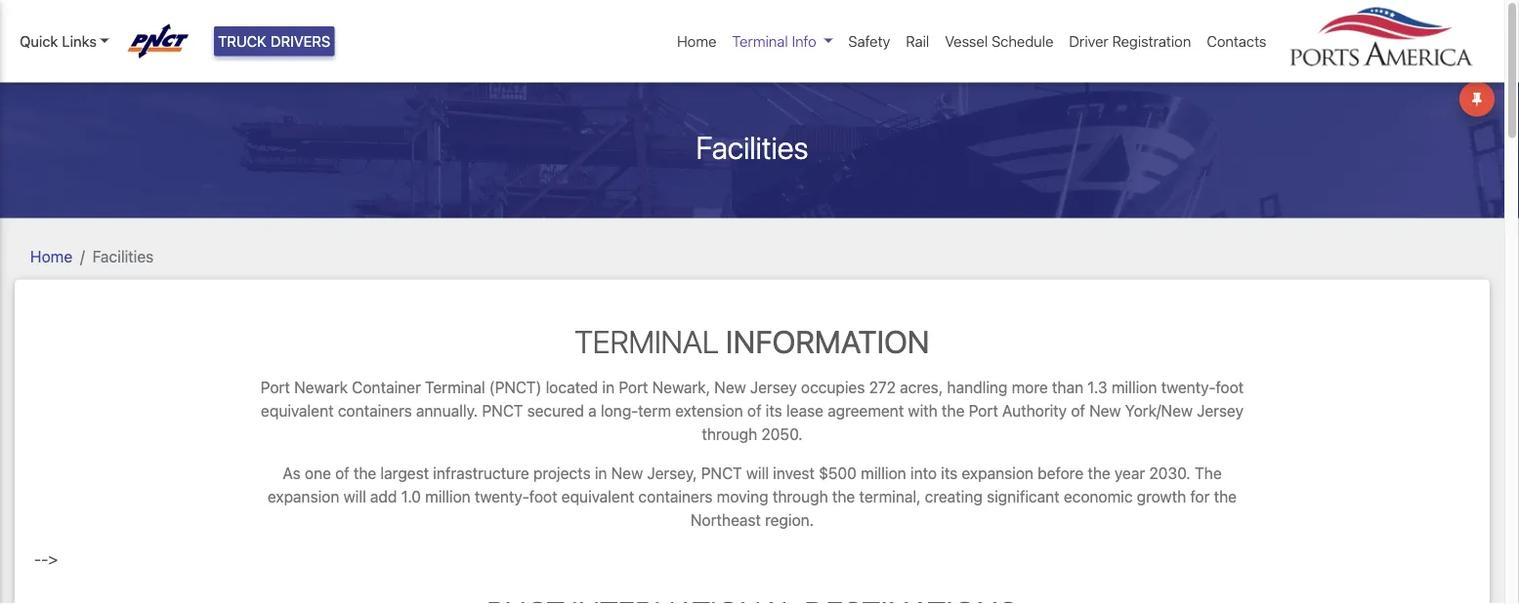Task type: describe. For each thing, give the bounding box(es) containing it.
rail
[[906, 33, 929, 50]]

equivalent inside as one of the largest infrastructure projects in new jersey, pnct will invest $500 million into its expansion before the year 2030. the expansion will add 1.0 million twenty-foot equivalent containers moving through the terminal, creating significant economic growth for the northeast region.
[[562, 488, 634, 507]]

1 horizontal spatial million
[[861, 465, 906, 483]]

year
[[1115, 465, 1145, 483]]

extension
[[675, 402, 743, 421]]

equivalent inside port newark container terminal (pnct) located in port newark, new jersey occupies 272 acres, handling more than 1.3 million twenty-foot equivalent containers annually. pnct secured a long-term extension of its lease agreement with the port authority of new york/new jersey through 2050.
[[261, 402, 334, 421]]

york/new
[[1125, 402, 1193, 421]]

-->
[[34, 551, 58, 569]]

>
[[48, 551, 58, 569]]

northeast
[[691, 511, 761, 530]]

foot inside as one of the largest infrastructure projects in new jersey, pnct will invest $500 million into its expansion before the year 2030. the expansion will add 1.0 million twenty-foot equivalent containers moving through the terminal, creating significant economic growth for the northeast region.
[[529, 488, 557, 507]]

0 horizontal spatial port
[[261, 379, 290, 397]]

$500
[[819, 465, 857, 483]]

truck
[[218, 33, 267, 50]]

economic
[[1064, 488, 1133, 507]]

the right "for"
[[1214, 488, 1237, 507]]

into
[[910, 465, 937, 483]]

1 horizontal spatial home
[[677, 33, 717, 50]]

newark
[[294, 379, 348, 397]]

contacts link
[[1199, 22, 1275, 60]]

jersey,
[[647, 465, 697, 483]]

a
[[588, 402, 597, 421]]

registration
[[1112, 33, 1191, 50]]

term
[[638, 402, 671, 421]]

the up economic
[[1088, 465, 1111, 483]]

the down '$500' on the bottom right of page
[[832, 488, 855, 507]]

info
[[792, 33, 817, 50]]

1 horizontal spatial new
[[714, 379, 746, 397]]

pnct inside port newark container terminal (pnct) located in port newark, new jersey occupies 272 acres, handling more than 1.3 million twenty-foot equivalent containers annually. pnct secured a long-term extension of its lease agreement with the port authority of new york/new jersey through 2050.
[[482, 402, 523, 421]]

0 vertical spatial jersey
[[750, 379, 797, 397]]

1 vertical spatial will
[[344, 488, 366, 507]]

authority
[[1002, 402, 1067, 421]]

2 horizontal spatial new
[[1090, 402, 1121, 421]]

information
[[726, 323, 930, 360]]

through inside port newark container terminal (pnct) located in port newark, new jersey occupies 272 acres, handling more than 1.3 million twenty-foot equivalent containers annually. pnct secured a long-term extension of its lease agreement with the port authority of new york/new jersey through 2050.
[[702, 425, 757, 444]]

more
[[1012, 379, 1048, 397]]

foot inside port newark container terminal (pnct) located in port newark, new jersey occupies 272 acres, handling more than 1.3 million twenty-foot equivalent containers annually. pnct secured a long-term extension of its lease agreement with the port authority of new york/new jersey through 2050.
[[1216, 379, 1244, 397]]

located
[[546, 379, 598, 397]]

1 horizontal spatial home link
[[669, 22, 724, 60]]

twenty- inside port newark container terminal (pnct) located in port newark, new jersey occupies 272 acres, handling more than 1.3 million twenty-foot equivalent containers annually. pnct secured a long-term extension of its lease agreement with the port authority of new york/new jersey through 2050.
[[1161, 379, 1216, 397]]

(pnct)
[[489, 379, 542, 397]]

containers inside port newark container terminal (pnct) located in port newark, new jersey occupies 272 acres, handling more than 1.3 million twenty-foot equivalent containers annually. pnct secured a long-term extension of its lease agreement with the port authority of new york/new jersey through 2050.
[[338, 402, 412, 421]]

0 horizontal spatial million
[[425, 488, 471, 507]]

as
[[283, 465, 301, 483]]

container
[[352, 379, 421, 397]]

links
[[62, 33, 97, 50]]

quick links link
[[20, 30, 109, 52]]

its inside port newark container terminal (pnct) located in port newark, new jersey occupies 272 acres, handling more than 1.3 million twenty-foot equivalent containers annually. pnct secured a long-term extension of its lease agreement with the port authority of new york/new jersey through 2050.
[[766, 402, 782, 421]]

1 - from the left
[[34, 551, 41, 569]]

in inside as one of the largest infrastructure projects in new jersey, pnct will invest $500 million into its expansion before the year 2030. the expansion will add 1.0 million twenty-foot equivalent containers moving through the terminal, creating significant economic growth for the northeast region.
[[595, 465, 607, 483]]

terminal for terminal information
[[575, 323, 719, 360]]

terminal inside port newark container terminal (pnct) located in port newark, new jersey occupies 272 acres, handling more than 1.3 million twenty-foot equivalent containers annually. pnct secured a long-term extension of its lease agreement with the port authority of new york/new jersey through 2050.
[[425, 379, 485, 397]]

twenty- inside as one of the largest infrastructure projects in new jersey, pnct will invest $500 million into its expansion before the year 2030. the expansion will add 1.0 million twenty-foot equivalent containers moving through the terminal, creating significant economic growth for the northeast region.
[[475, 488, 529, 507]]

of inside as one of the largest infrastructure projects in new jersey, pnct will invest $500 million into its expansion before the year 2030. the expansion will add 1.0 million twenty-foot equivalent containers moving through the terminal, creating significant economic growth for the northeast region.
[[335, 465, 349, 483]]

driver
[[1069, 33, 1109, 50]]

through inside as one of the largest infrastructure projects in new jersey, pnct will invest $500 million into its expansion before the year 2030. the expansion will add 1.0 million twenty-foot equivalent containers moving through the terminal, creating significant economic growth for the northeast region.
[[773, 488, 828, 507]]

infrastructure
[[433, 465, 529, 483]]

0 horizontal spatial expansion
[[268, 488, 339, 507]]

1.0
[[401, 488, 421, 507]]

quick links
[[20, 33, 97, 50]]

region.
[[765, 511, 814, 530]]

1 horizontal spatial expansion
[[962, 465, 1034, 483]]



Task type: vqa. For each thing, say whether or not it's contained in the screenshot.
Arrival
no



Task type: locate. For each thing, give the bounding box(es) containing it.
vessel
[[945, 33, 988, 50]]

0 vertical spatial will
[[746, 465, 769, 483]]

quick
[[20, 33, 58, 50]]

significant
[[987, 488, 1060, 507]]

through down invest
[[773, 488, 828, 507]]

through down extension
[[702, 425, 757, 444]]

long-
[[601, 402, 638, 421]]

0 horizontal spatial containers
[[338, 402, 412, 421]]

1 vertical spatial home
[[30, 247, 72, 266]]

home link
[[669, 22, 724, 60], [30, 247, 72, 266]]

expansion
[[962, 465, 1034, 483], [268, 488, 339, 507]]

equivalent down newark on the bottom
[[261, 402, 334, 421]]

0 horizontal spatial twenty-
[[475, 488, 529, 507]]

one
[[305, 465, 331, 483]]

facilities
[[696, 129, 808, 166], [93, 247, 154, 266]]

the up add
[[354, 465, 376, 483]]

moving
[[717, 488, 769, 507]]

1 horizontal spatial its
[[941, 465, 958, 483]]

0 vertical spatial terminal
[[732, 33, 788, 50]]

safety
[[848, 33, 890, 50]]

creating
[[925, 488, 983, 507]]

containers inside as one of the largest infrastructure projects in new jersey, pnct will invest $500 million into its expansion before the year 2030. the expansion will add 1.0 million twenty-foot equivalent containers moving through the terminal, creating significant economic growth for the northeast region.
[[639, 488, 713, 507]]

safety link
[[841, 22, 898, 60]]

0 vertical spatial containers
[[338, 402, 412, 421]]

1 horizontal spatial through
[[773, 488, 828, 507]]

0 vertical spatial home
[[677, 33, 717, 50]]

million up york/new
[[1112, 379, 1157, 397]]

projects
[[533, 465, 591, 483]]

invest
[[773, 465, 815, 483]]

terminal for terminal info
[[732, 33, 788, 50]]

terminal info
[[732, 33, 817, 50]]

will
[[746, 465, 769, 483], [344, 488, 366, 507]]

0 horizontal spatial new
[[611, 465, 643, 483]]

1 horizontal spatial equivalent
[[562, 488, 634, 507]]

-
[[34, 551, 41, 569], [41, 551, 48, 569]]

annually.
[[416, 402, 478, 421]]

2 horizontal spatial port
[[969, 402, 998, 421]]

1 horizontal spatial port
[[619, 379, 648, 397]]

0 horizontal spatial through
[[702, 425, 757, 444]]

driver registration
[[1069, 33, 1191, 50]]

0 horizontal spatial equivalent
[[261, 402, 334, 421]]

0 horizontal spatial its
[[766, 402, 782, 421]]

1 vertical spatial pnct
[[701, 465, 742, 483]]

its up the "creating"
[[941, 465, 958, 483]]

1 vertical spatial expansion
[[268, 488, 339, 507]]

0 vertical spatial equivalent
[[261, 402, 334, 421]]

lease
[[787, 402, 824, 421]]

pnct up moving on the bottom of page
[[701, 465, 742, 483]]

than
[[1052, 379, 1084, 397]]

1 vertical spatial million
[[861, 465, 906, 483]]

its up 2050.
[[766, 402, 782, 421]]

0 horizontal spatial pnct
[[482, 402, 523, 421]]

0 horizontal spatial home
[[30, 247, 72, 266]]

2 horizontal spatial terminal
[[732, 33, 788, 50]]

272
[[869, 379, 896, 397]]

0 horizontal spatial of
[[335, 465, 349, 483]]

terminal up the newark, at left
[[575, 323, 719, 360]]

1 vertical spatial home link
[[30, 247, 72, 266]]

0 horizontal spatial facilities
[[93, 247, 154, 266]]

before
[[1038, 465, 1084, 483]]

of right one at the bottom left
[[335, 465, 349, 483]]

terminal info link
[[724, 22, 841, 60]]

new up extension
[[714, 379, 746, 397]]

new left the jersey,
[[611, 465, 643, 483]]

containers
[[338, 402, 412, 421], [639, 488, 713, 507]]

vessel schedule link
[[937, 22, 1061, 60]]

1 vertical spatial twenty-
[[475, 488, 529, 507]]

of down than
[[1071, 402, 1085, 421]]

million
[[1112, 379, 1157, 397], [861, 465, 906, 483], [425, 488, 471, 507]]

expansion up significant
[[962, 465, 1034, 483]]

new
[[714, 379, 746, 397], [1090, 402, 1121, 421], [611, 465, 643, 483]]

million right "1.0"
[[425, 488, 471, 507]]

1 vertical spatial terminal
[[575, 323, 719, 360]]

equivalent
[[261, 402, 334, 421], [562, 488, 634, 507]]

1 vertical spatial foot
[[529, 488, 557, 507]]

the inside port newark container terminal (pnct) located in port newark, new jersey occupies 272 acres, handling more than 1.3 million twenty-foot equivalent containers annually. pnct secured a long-term extension of its lease agreement with the port authority of new york/new jersey through 2050.
[[942, 402, 965, 421]]

secured
[[527, 402, 584, 421]]

1 horizontal spatial twenty-
[[1161, 379, 1216, 397]]

1.3
[[1088, 379, 1108, 397]]

jersey right york/new
[[1197, 402, 1244, 421]]

1 vertical spatial in
[[595, 465, 607, 483]]

contacts
[[1207, 33, 1267, 50]]

growth
[[1137, 488, 1186, 507]]

0 vertical spatial expansion
[[962, 465, 1034, 483]]

containers down 'container'
[[338, 402, 412, 421]]

the right "with"
[[942, 402, 965, 421]]

2 - from the left
[[41, 551, 48, 569]]

2 vertical spatial new
[[611, 465, 643, 483]]

truck drivers
[[218, 33, 331, 50]]

occupies
[[801, 379, 865, 397]]

2 vertical spatial terminal
[[425, 379, 485, 397]]

jersey up lease
[[750, 379, 797, 397]]

2050.
[[761, 425, 803, 444]]

0 horizontal spatial will
[[344, 488, 366, 507]]

new down 1.3
[[1090, 402, 1121, 421]]

for
[[1190, 488, 1210, 507]]

foot up the
[[1216, 379, 1244, 397]]

2 vertical spatial million
[[425, 488, 471, 507]]

terminal information
[[575, 323, 930, 360]]

through
[[702, 425, 757, 444], [773, 488, 828, 507]]

in inside port newark container terminal (pnct) located in port newark, new jersey occupies 272 acres, handling more than 1.3 million twenty-foot equivalent containers annually. pnct secured a long-term extension of its lease agreement with the port authority of new york/new jersey through 2050.
[[602, 379, 615, 397]]

0 horizontal spatial home link
[[30, 247, 72, 266]]

2 horizontal spatial of
[[1071, 402, 1085, 421]]

1 horizontal spatial facilities
[[696, 129, 808, 166]]

home
[[677, 33, 717, 50], [30, 247, 72, 266]]

0 vertical spatial through
[[702, 425, 757, 444]]

foot
[[1216, 379, 1244, 397], [529, 488, 557, 507]]

pnct inside as one of the largest infrastructure projects in new jersey, pnct will invest $500 million into its expansion before the year 2030. the expansion will add 1.0 million twenty-foot equivalent containers moving through the terminal, creating significant economic growth for the northeast region.
[[701, 465, 742, 483]]

0 vertical spatial foot
[[1216, 379, 1244, 397]]

equivalent down projects
[[562, 488, 634, 507]]

1 horizontal spatial of
[[747, 402, 762, 421]]

port left newark on the bottom
[[261, 379, 290, 397]]

0 vertical spatial facilities
[[696, 129, 808, 166]]

its inside as one of the largest infrastructure projects in new jersey, pnct will invest $500 million into its expansion before the year 2030. the expansion will add 1.0 million twenty-foot equivalent containers moving through the terminal, creating significant economic growth for the northeast region.
[[941, 465, 958, 483]]

largest
[[381, 465, 429, 483]]

twenty- down infrastructure
[[475, 488, 529, 507]]

1 horizontal spatial foot
[[1216, 379, 1244, 397]]

add
[[370, 488, 397, 507]]

will left add
[[344, 488, 366, 507]]

0 horizontal spatial terminal
[[425, 379, 485, 397]]

0 vertical spatial home link
[[669, 22, 724, 60]]

the
[[942, 402, 965, 421], [354, 465, 376, 483], [1088, 465, 1111, 483], [832, 488, 855, 507], [1214, 488, 1237, 507]]

twenty- up york/new
[[1161, 379, 1216, 397]]

1 horizontal spatial containers
[[639, 488, 713, 507]]

schedule
[[992, 33, 1054, 50]]

in up long-
[[602, 379, 615, 397]]

0 vertical spatial in
[[602, 379, 615, 397]]

newark,
[[652, 379, 710, 397]]

2030.
[[1149, 465, 1191, 483]]

terminal
[[732, 33, 788, 50], [575, 323, 719, 360], [425, 379, 485, 397]]

terminal left info
[[732, 33, 788, 50]]

0 horizontal spatial foot
[[529, 488, 557, 507]]

with
[[908, 402, 938, 421]]

1 vertical spatial containers
[[639, 488, 713, 507]]

vessel schedule
[[945, 33, 1054, 50]]

jersey
[[750, 379, 797, 397], [1197, 402, 1244, 421]]

the
[[1195, 465, 1222, 483]]

1 vertical spatial through
[[773, 488, 828, 507]]

1 horizontal spatial will
[[746, 465, 769, 483]]

acres,
[[900, 379, 943, 397]]

0 horizontal spatial jersey
[[750, 379, 797, 397]]

in
[[602, 379, 615, 397], [595, 465, 607, 483]]

in right projects
[[595, 465, 607, 483]]

0 vertical spatial new
[[714, 379, 746, 397]]

port down handling
[[969, 402, 998, 421]]

new inside as one of the largest infrastructure projects in new jersey, pnct will invest $500 million into its expansion before the year 2030. the expansion will add 1.0 million twenty-foot equivalent containers moving through the terminal, creating significant economic growth for the northeast region.
[[611, 465, 643, 483]]

0 vertical spatial twenty-
[[1161, 379, 1216, 397]]

0 vertical spatial pnct
[[482, 402, 523, 421]]

its
[[766, 402, 782, 421], [941, 465, 958, 483]]

1 vertical spatial facilities
[[93, 247, 154, 266]]

port
[[261, 379, 290, 397], [619, 379, 648, 397], [969, 402, 998, 421]]

1 horizontal spatial jersey
[[1197, 402, 1244, 421]]

million inside port newark container terminal (pnct) located in port newark, new jersey occupies 272 acres, handling more than 1.3 million twenty-foot equivalent containers annually. pnct secured a long-term extension of its lease agreement with the port authority of new york/new jersey through 2050.
[[1112, 379, 1157, 397]]

terminal up annually.
[[425, 379, 485, 397]]

driver registration link
[[1061, 22, 1199, 60]]

port up long-
[[619, 379, 648, 397]]

1 vertical spatial new
[[1090, 402, 1121, 421]]

1 vertical spatial jersey
[[1197, 402, 1244, 421]]

drivers
[[270, 33, 331, 50]]

million up terminal,
[[861, 465, 906, 483]]

0 vertical spatial its
[[766, 402, 782, 421]]

1 horizontal spatial terminal
[[575, 323, 719, 360]]

expansion down as
[[268, 488, 339, 507]]

2 horizontal spatial million
[[1112, 379, 1157, 397]]

0 vertical spatial million
[[1112, 379, 1157, 397]]

rail link
[[898, 22, 937, 60]]

of up 2050.
[[747, 402, 762, 421]]

terminal,
[[859, 488, 921, 507]]

pnct
[[482, 402, 523, 421], [701, 465, 742, 483]]

1 horizontal spatial pnct
[[701, 465, 742, 483]]

will up moving on the bottom of page
[[746, 465, 769, 483]]

foot down projects
[[529, 488, 557, 507]]

twenty-
[[1161, 379, 1216, 397], [475, 488, 529, 507]]

truck drivers link
[[214, 26, 334, 56]]

agreement
[[828, 402, 904, 421]]

port newark container terminal (pnct) located in port newark, new jersey occupies 272 acres, handling more than 1.3 million twenty-foot equivalent containers annually. pnct secured a long-term extension of its lease agreement with the port authority of new york/new jersey through 2050.
[[261, 379, 1244, 444]]

handling
[[947, 379, 1008, 397]]

of
[[747, 402, 762, 421], [1071, 402, 1085, 421], [335, 465, 349, 483]]

1 vertical spatial its
[[941, 465, 958, 483]]

containers down the jersey,
[[639, 488, 713, 507]]

as one of the largest infrastructure projects in new jersey, pnct will invest $500 million into its expansion before the year 2030. the expansion will add 1.0 million twenty-foot equivalent containers moving through the terminal, creating significant economic growth for the northeast region.
[[268, 465, 1237, 530]]

1 vertical spatial equivalent
[[562, 488, 634, 507]]

pnct down (pnct)
[[482, 402, 523, 421]]



